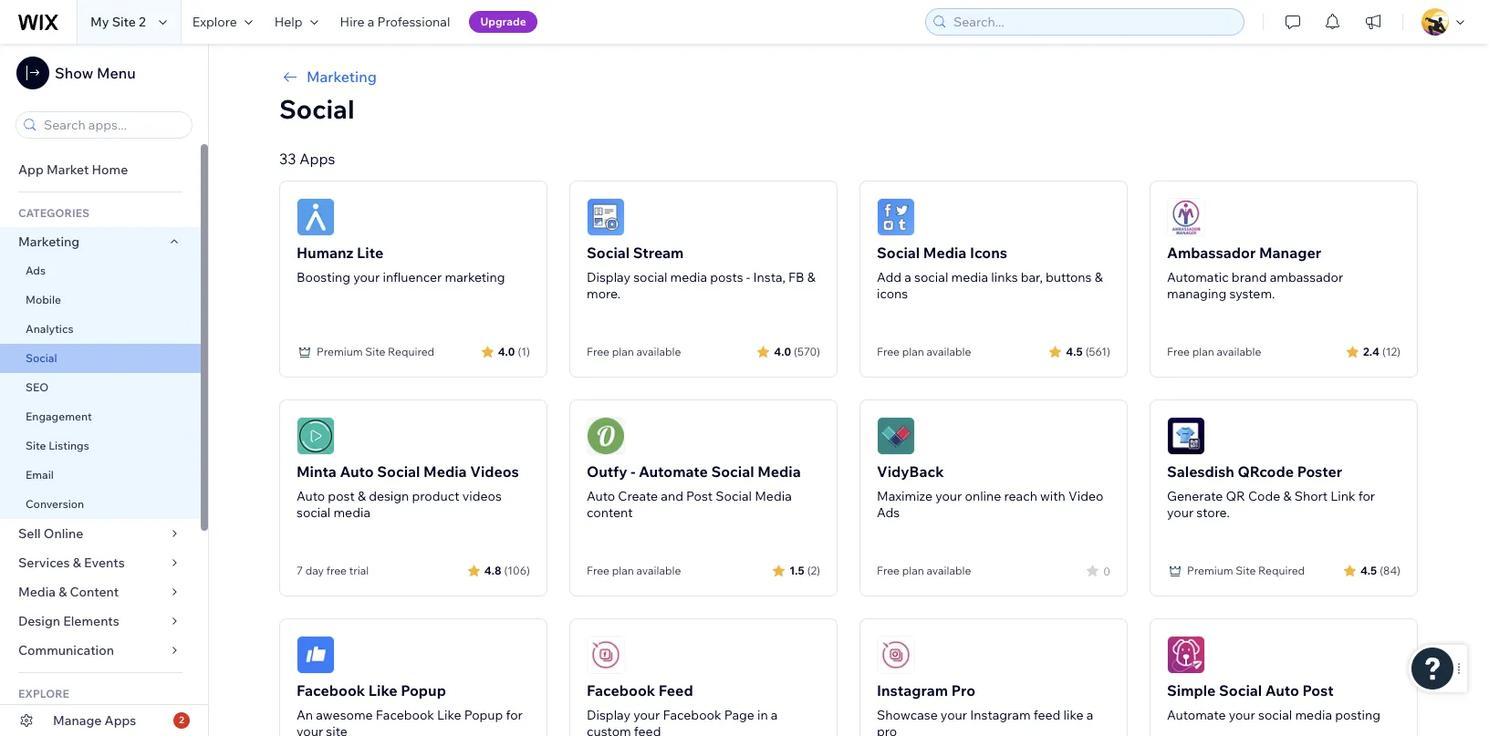 Task type: describe. For each thing, give the bounding box(es) containing it.
33
[[279, 150, 296, 168]]

email link
[[0, 461, 201, 490]]

0 vertical spatial instagram
[[877, 682, 948, 700]]

premium for salesdish
[[1187, 564, 1233, 578]]

a inside facebook feed display your facebook page in a custom feed
[[771, 707, 778, 724]]

trial
[[349, 564, 369, 578]]

engagement
[[26, 410, 92, 423]]

insta,
[[753, 269, 786, 286]]

your inside facebook feed display your facebook page in a custom feed
[[633, 707, 660, 724]]

0 vertical spatial popup
[[401, 682, 446, 700]]

communication link
[[0, 636, 201, 665]]

icons
[[970, 244, 1007, 262]]

videos
[[470, 463, 519, 481]]

0 horizontal spatial marketing link
[[0, 227, 201, 256]]

vidyback logo image
[[877, 417, 915, 455]]

help
[[274, 14, 303, 30]]

4.8
[[484, 563, 501, 577]]

site right my
[[112, 14, 136, 30]]

vidyback maximize your online reach with video ads
[[877, 463, 1104, 521]]

home
[[92, 162, 128, 178]]

showcase
[[877, 707, 938, 724]]

facebook down facebook feed logo
[[587, 682, 655, 700]]

facebook right awesome
[[376, 707, 434, 724]]

ads link
[[0, 256, 201, 286]]

system.
[[1230, 286, 1275, 302]]

in
[[757, 707, 768, 724]]

4.0 (1)
[[498, 344, 530, 358]]

1 vertical spatial like
[[437, 707, 461, 724]]

4.5 (84)
[[1360, 563, 1401, 577]]

(1)
[[518, 344, 530, 358]]

pro
[[877, 724, 897, 736]]

qrcode
[[1238, 463, 1294, 481]]

social inside social stream display social media posts - insta, fb & more.
[[633, 269, 667, 286]]

ambassador manager automatic brand ambassador managing system.
[[1167, 244, 1343, 302]]

qr
[[1226, 488, 1245, 505]]

humanz lite boosting your influencer marketing
[[297, 244, 505, 286]]

social inside simple social auto post automate your social media posting
[[1219, 682, 1262, 700]]

1 vertical spatial 2
[[179, 714, 184, 726]]

like
[[1064, 707, 1084, 724]]

minta auto social media videos logo image
[[297, 417, 335, 455]]

humanz lite logo image
[[297, 198, 335, 236]]

maximize
[[877, 488, 933, 505]]

media & content
[[18, 584, 119, 600]]

social inside social media icons add a social media links bar, buttons & icons
[[877, 244, 920, 262]]

engagement link
[[0, 402, 201, 432]]

awesome
[[316, 707, 373, 724]]

link
[[1331, 488, 1356, 505]]

automatic
[[1167, 269, 1229, 286]]

conversion link
[[0, 490, 201, 519]]

site down qr
[[1236, 564, 1256, 578]]

premium site required for boosting
[[317, 345, 434, 359]]

post inside outfy - automate social media auto create and post social media content
[[686, 488, 713, 505]]

site listings
[[26, 439, 89, 453]]

an
[[297, 707, 313, 724]]

content
[[587, 505, 633, 521]]

elements
[[63, 613, 119, 630]]

auto up 'post'
[[340, 463, 374, 481]]

Search apps... field
[[38, 112, 186, 138]]

and
[[661, 488, 683, 505]]

generate
[[1167, 488, 1223, 505]]

free for your
[[877, 564, 900, 578]]

social media icons logo image
[[877, 198, 915, 236]]

communication
[[18, 642, 117, 659]]

listings
[[49, 439, 89, 453]]

add
[[877, 269, 902, 286]]

ambassador
[[1167, 244, 1256, 262]]

free plan available for automate
[[587, 564, 681, 578]]

auto down 'minta'
[[297, 488, 325, 505]]

free for automatic
[[1167, 345, 1190, 359]]

bar,
[[1021, 269, 1043, 286]]

free plan available for automatic
[[1167, 345, 1261, 359]]

analytics link
[[0, 315, 201, 344]]

a inside 'instagram pro showcase your instagram feed like a pro'
[[1086, 707, 1093, 724]]

more.
[[587, 286, 621, 302]]

1.5 (2)
[[789, 563, 820, 577]]

sell
[[18, 526, 41, 542]]

facebook like popup logo image
[[297, 636, 335, 674]]

links
[[991, 269, 1018, 286]]

available for social
[[636, 345, 681, 359]]

short
[[1295, 488, 1328, 505]]

2.4 (12)
[[1363, 344, 1401, 358]]

facebook feed logo image
[[587, 636, 625, 674]]

(84)
[[1380, 563, 1401, 577]]

marketing
[[445, 269, 505, 286]]

hire a professional
[[340, 14, 450, 30]]

free plan available for your
[[877, 564, 971, 578]]

manager
[[1259, 244, 1321, 262]]

free plan available for icons
[[877, 345, 971, 359]]

& inside social media icons add a social media links bar, buttons & icons
[[1095, 269, 1103, 286]]

social inside simple social auto post automate your social media posting
[[1258, 707, 1292, 724]]

stream
[[633, 244, 684, 262]]

4.8 (106)
[[484, 563, 530, 577]]

my
[[90, 14, 109, 30]]

upgrade button
[[469, 11, 537, 33]]

social media icons add a social media links bar, buttons & icons
[[877, 244, 1103, 302]]

reach
[[1004, 488, 1037, 505]]

available for online
[[927, 564, 971, 578]]

videos
[[462, 488, 502, 505]]

& up design elements
[[59, 584, 67, 600]]

7 day free trial
[[297, 564, 369, 578]]

media inside social stream display social media posts - insta, fb & more.
[[670, 269, 707, 286]]

media & content link
[[0, 578, 201, 607]]

vidyback
[[877, 463, 944, 481]]

instagram pro showcase your instagram feed like a pro
[[877, 682, 1093, 736]]

posting
[[1335, 707, 1381, 724]]

(12)
[[1382, 344, 1401, 358]]

instagram pro logo image
[[877, 636, 915, 674]]

33 apps
[[279, 150, 335, 168]]

salesdish
[[1167, 463, 1235, 481]]

plan for display
[[612, 345, 634, 359]]

social stream logo image
[[587, 198, 625, 236]]

0 vertical spatial ads
[[26, 264, 46, 277]]

for inside facebook like popup an awesome facebook like popup for your site
[[506, 707, 523, 724]]

services & events link
[[0, 548, 201, 578]]



Task type: vqa. For each thing, say whether or not it's contained in the screenshot.


Task type: locate. For each thing, give the bounding box(es) containing it.
post inside simple social auto post automate your social media posting
[[1303, 682, 1334, 700]]

a right like
[[1086, 707, 1093, 724]]

your inside facebook like popup an awesome facebook like popup for your site
[[297, 724, 323, 736]]

ambassador manager logo image
[[1167, 198, 1205, 236]]

1 horizontal spatial -
[[746, 269, 750, 286]]

auto inside outfy - automate social media auto create and post social media content
[[587, 488, 615, 505]]

0 vertical spatial post
[[686, 488, 713, 505]]

your inside salesdish qrcode poster generate qr code & short link for your store.
[[1167, 505, 1194, 521]]

0 vertical spatial automate
[[639, 463, 708, 481]]

plan for icons
[[902, 345, 924, 359]]

social down 'stream'
[[633, 269, 667, 286]]

0 vertical spatial premium site required
[[317, 345, 434, 359]]

facebook up awesome
[[297, 682, 365, 700]]

salesdish qrcode poster logo image
[[1167, 417, 1205, 455]]

0 horizontal spatial 4.0
[[498, 344, 515, 358]]

0 horizontal spatial post
[[686, 488, 713, 505]]

manage apps
[[53, 713, 136, 729]]

ads inside vidyback maximize your online reach with video ads
[[877, 505, 900, 521]]

& inside social stream display social media posts - insta, fb & more.
[[807, 269, 816, 286]]

your inside 'instagram pro showcase your instagram feed like a pro'
[[941, 707, 967, 724]]

available for add
[[927, 345, 971, 359]]

4.5 for social media icons
[[1066, 344, 1083, 358]]

available for social
[[636, 564, 681, 578]]

2.4
[[1363, 344, 1380, 358]]

1 vertical spatial for
[[506, 707, 523, 724]]

site up "email"
[[26, 439, 46, 453]]

0 horizontal spatial for
[[506, 707, 523, 724]]

feed
[[1034, 707, 1061, 724], [634, 724, 661, 736]]

auto
[[340, 463, 374, 481], [297, 488, 325, 505], [587, 488, 615, 505], [1265, 682, 1299, 700]]

store.
[[1197, 505, 1230, 521]]

minta auto social media videos auto post & design product videos social media
[[297, 463, 519, 521]]

conversion
[[26, 497, 84, 511]]

popup
[[401, 682, 446, 700], [464, 707, 503, 724]]

0 horizontal spatial premium
[[317, 345, 363, 359]]

free for display
[[587, 345, 610, 359]]

facebook down feed
[[663, 707, 721, 724]]

& left events
[[73, 555, 81, 571]]

upgrade
[[480, 15, 526, 28]]

social
[[279, 93, 355, 125], [587, 244, 630, 262], [877, 244, 920, 262], [26, 351, 57, 365], [377, 463, 420, 481], [711, 463, 754, 481], [716, 488, 752, 505], [1219, 682, 1262, 700]]

social inside social media icons add a social media links bar, buttons & icons
[[914, 269, 948, 286]]

0 vertical spatial premium
[[317, 345, 363, 359]]

a right "in"
[[771, 707, 778, 724]]

media
[[670, 269, 707, 286], [951, 269, 988, 286], [333, 505, 371, 521], [1295, 707, 1332, 724]]

media inside social media icons add a social media links bar, buttons & icons
[[951, 269, 988, 286]]

media down icons
[[951, 269, 988, 286]]

instagram down "pro"
[[970, 707, 1031, 724]]

0 horizontal spatial apps
[[105, 713, 136, 729]]

product
[[412, 488, 459, 505]]

free plan available down the more.
[[587, 345, 681, 359]]

0 vertical spatial -
[[746, 269, 750, 286]]

1 horizontal spatial ads
[[877, 505, 900, 521]]

custom
[[587, 724, 631, 736]]

2 4.0 from the left
[[774, 344, 791, 358]]

for inside salesdish qrcode poster generate qr code & short link for your store.
[[1358, 488, 1375, 505]]

1 horizontal spatial instagram
[[970, 707, 1031, 724]]

my site 2
[[90, 14, 146, 30]]

icons
[[877, 286, 908, 302]]

automate down simple
[[1167, 707, 1226, 724]]

plan down the more.
[[612, 345, 634, 359]]

professional
[[377, 14, 450, 30]]

app market home link
[[0, 155, 201, 184]]

feed right custom
[[634, 724, 661, 736]]

events
[[84, 555, 125, 571]]

media inside social media icons add a social media links bar, buttons & icons
[[923, 244, 967, 262]]

& right code
[[1283, 488, 1292, 505]]

1 vertical spatial premium site required
[[1187, 564, 1305, 578]]

- inside social stream display social media posts - insta, fb & more.
[[746, 269, 750, 286]]

0 horizontal spatial instagram
[[877, 682, 948, 700]]

1 vertical spatial ads
[[877, 505, 900, 521]]

- up create
[[631, 463, 635, 481]]

2 display from the top
[[587, 707, 631, 724]]

Search... field
[[948, 9, 1238, 35]]

apps right the manage
[[105, 713, 136, 729]]

online
[[965, 488, 1001, 505]]

social right add
[[914, 269, 948, 286]]

menu
[[97, 64, 136, 82]]

feed inside 'instagram pro showcase your instagram feed like a pro'
[[1034, 707, 1061, 724]]

media inside simple social auto post automate your social media posting
[[1295, 707, 1332, 724]]

1 horizontal spatial automate
[[1167, 707, 1226, 724]]

design elements
[[18, 613, 119, 630]]

& right buttons
[[1095, 269, 1103, 286]]

& right fb
[[807, 269, 816, 286]]

plan down icons
[[902, 345, 924, 359]]

1 vertical spatial popup
[[464, 707, 503, 724]]

1 vertical spatial required
[[1258, 564, 1305, 578]]

media left 'posting'
[[1295, 707, 1332, 724]]

0 horizontal spatial required
[[388, 345, 434, 359]]

a right hire
[[368, 14, 375, 30]]

&
[[807, 269, 816, 286], [1095, 269, 1103, 286], [358, 488, 366, 505], [1283, 488, 1292, 505], [73, 555, 81, 571], [59, 584, 67, 600]]

- left insta,
[[746, 269, 750, 286]]

premium site required down the influencer
[[317, 345, 434, 359]]

free down the more.
[[587, 345, 610, 359]]

design
[[369, 488, 409, 505]]

available down online at right
[[927, 564, 971, 578]]

boosting
[[297, 269, 350, 286]]

social inside social stream display social media posts - insta, fb & more.
[[587, 244, 630, 262]]

1 horizontal spatial 2
[[179, 714, 184, 726]]

media inside minta auto social media videos auto post & design product videos social media
[[423, 463, 467, 481]]

0 horizontal spatial premium site required
[[317, 345, 434, 359]]

a inside social media icons add a social media links bar, buttons & icons
[[905, 269, 911, 286]]

free for icons
[[877, 345, 900, 359]]

lite
[[357, 244, 383, 262]]

online
[[44, 526, 83, 542]]

1 vertical spatial apps
[[105, 713, 136, 729]]

0 horizontal spatial 2
[[139, 14, 146, 30]]

fb
[[788, 269, 804, 286]]

show menu button
[[16, 57, 136, 89]]

display for social
[[587, 269, 631, 286]]

post
[[328, 488, 355, 505]]

automate inside outfy - automate social media auto create and post social media content
[[639, 463, 708, 481]]

instagram up showcase
[[877, 682, 948, 700]]

4.0 left the (570) at top right
[[774, 344, 791, 358]]

with
[[1040, 488, 1066, 505]]

email
[[26, 468, 54, 482]]

marketing down hire
[[307, 68, 377, 86]]

1 vertical spatial marketing
[[18, 234, 80, 250]]

0 horizontal spatial automate
[[639, 463, 708, 481]]

social stream display social media posts - insta, fb & more.
[[587, 244, 816, 302]]

1 4.0 from the left
[[498, 344, 515, 358]]

1 vertical spatial 4.5
[[1360, 563, 1377, 577]]

auto inside simple social auto post automate your social media posting
[[1265, 682, 1299, 700]]

available down social media icons add a social media links bar, buttons & icons
[[927, 345, 971, 359]]

4.5 left (84)
[[1360, 563, 1377, 577]]

display down social stream logo
[[587, 269, 631, 286]]

posts
[[710, 269, 743, 286]]

0 horizontal spatial like
[[369, 682, 397, 700]]

1 horizontal spatial popup
[[464, 707, 503, 724]]

4.0 for humanz lite
[[498, 344, 515, 358]]

minta
[[297, 463, 337, 481]]

help button
[[263, 0, 329, 44]]

1 horizontal spatial 4.0
[[774, 344, 791, 358]]

0 horizontal spatial -
[[631, 463, 635, 481]]

influencer
[[383, 269, 442, 286]]

free plan available down icons
[[877, 345, 971, 359]]

free down icons
[[877, 345, 900, 359]]

& right 'post'
[[358, 488, 366, 505]]

free plan available down maximize
[[877, 564, 971, 578]]

plan for automate
[[612, 564, 634, 578]]

ads down 'vidyback'
[[877, 505, 900, 521]]

free down content
[[587, 564, 610, 578]]

0
[[1104, 564, 1111, 578]]

social inside minta auto social media videos auto post & design product videos social media
[[297, 505, 331, 521]]

marketing down the categories
[[18, 234, 80, 250]]

show menu
[[55, 64, 136, 82]]

0 vertical spatial marketing link
[[279, 66, 1418, 88]]

0 vertical spatial display
[[587, 269, 631, 286]]

1 vertical spatial display
[[587, 707, 631, 724]]

1 vertical spatial automate
[[1167, 707, 1226, 724]]

apps for manage apps
[[105, 713, 136, 729]]

feed inside facebook feed display your facebook page in a custom feed
[[634, 724, 661, 736]]

required down the influencer
[[388, 345, 434, 359]]

create
[[618, 488, 658, 505]]

(106)
[[504, 563, 530, 577]]

apps
[[299, 150, 335, 168], [105, 713, 136, 729]]

marketing link
[[279, 66, 1418, 88], [0, 227, 201, 256]]

required for poster
[[1258, 564, 1305, 578]]

available down social stream display social media posts - insta, fb & more.
[[636, 345, 681, 359]]

a inside hire a professional link
[[368, 14, 375, 30]]

premium site required for poster
[[1187, 564, 1305, 578]]

4.0 left (1)
[[498, 344, 515, 358]]

premium
[[317, 345, 363, 359], [1187, 564, 1233, 578]]

0 vertical spatial marketing
[[307, 68, 377, 86]]

(570)
[[794, 344, 820, 358]]

social inside minta auto social media videos auto post & design product videos social media
[[377, 463, 420, 481]]

1 horizontal spatial post
[[1303, 682, 1334, 700]]

1 vertical spatial instagram
[[970, 707, 1031, 724]]

your
[[353, 269, 380, 286], [935, 488, 962, 505], [1167, 505, 1194, 521], [633, 707, 660, 724], [941, 707, 967, 724], [1229, 707, 1255, 724], [297, 724, 323, 736]]

0 horizontal spatial 4.5
[[1066, 344, 1083, 358]]

your inside humanz lite boosting your influencer marketing
[[353, 269, 380, 286]]

hire a professional link
[[329, 0, 461, 44]]

outfy - automate social media logo image
[[587, 417, 625, 455]]

site
[[326, 724, 347, 736]]

site down the influencer
[[365, 345, 385, 359]]

simple social auto post logo image
[[1167, 636, 1205, 674]]

0 vertical spatial for
[[1358, 488, 1375, 505]]

available for brand
[[1217, 345, 1261, 359]]

1 horizontal spatial premium
[[1187, 564, 1233, 578]]

manage
[[53, 713, 102, 729]]

media down 'minta'
[[333, 505, 371, 521]]

1 horizontal spatial for
[[1358, 488, 1375, 505]]

your inside vidyback maximize your online reach with video ads
[[935, 488, 962, 505]]

& inside salesdish qrcode poster generate qr code & short link for your store.
[[1283, 488, 1292, 505]]

4.5 left (561)
[[1066, 344, 1083, 358]]

1 display from the top
[[587, 269, 631, 286]]

0 vertical spatial apps
[[299, 150, 335, 168]]

0 vertical spatial 2
[[139, 14, 146, 30]]

social
[[633, 269, 667, 286], [914, 269, 948, 286], [297, 505, 331, 521], [1258, 707, 1292, 724]]

4.5
[[1066, 344, 1083, 358], [1360, 563, 1377, 577]]

0 vertical spatial 4.5
[[1066, 344, 1083, 358]]

page
[[724, 707, 755, 724]]

4.0 for social stream
[[774, 344, 791, 358]]

mobile link
[[0, 286, 201, 315]]

automate up and
[[639, 463, 708, 481]]

premium down store.
[[1187, 564, 1233, 578]]

1 horizontal spatial apps
[[299, 150, 335, 168]]

(561)
[[1086, 344, 1111, 358]]

0 horizontal spatial feed
[[634, 724, 661, 736]]

premium down boosting
[[317, 345, 363, 359]]

poster
[[1297, 463, 1343, 481]]

buttons
[[1046, 269, 1092, 286]]

display
[[587, 269, 631, 286], [587, 707, 631, 724]]

- inside outfy - automate social media auto create and post social media content
[[631, 463, 635, 481]]

social down 'minta'
[[297, 505, 331, 521]]

auto down outfy
[[587, 488, 615, 505]]

2 right my
[[139, 14, 146, 30]]

premium site required down store.
[[1187, 564, 1305, 578]]

display down facebook feed logo
[[587, 707, 631, 724]]

0 horizontal spatial marketing
[[18, 234, 80, 250]]

media inside minta auto social media videos auto post & design product videos social media
[[333, 505, 371, 521]]

1 vertical spatial marketing link
[[0, 227, 201, 256]]

1 vertical spatial -
[[631, 463, 635, 481]]

salesdish qrcode poster generate qr code & short link for your store.
[[1167, 463, 1375, 521]]

free right (2)
[[877, 564, 900, 578]]

1 horizontal spatial required
[[1258, 564, 1305, 578]]

your inside simple social auto post automate your social media posting
[[1229, 707, 1255, 724]]

categories
[[18, 206, 89, 220]]

apps right 33
[[299, 150, 335, 168]]

1.5
[[789, 563, 805, 577]]

humanz
[[297, 244, 354, 262]]

free plan available down managing at top
[[1167, 345, 1261, 359]]

required down code
[[1258, 564, 1305, 578]]

outfy
[[587, 463, 627, 481]]

plan down content
[[612, 564, 634, 578]]

feed left like
[[1034, 707, 1061, 724]]

1 horizontal spatial marketing link
[[279, 66, 1418, 88]]

simple
[[1167, 682, 1216, 700]]

required for boosting
[[388, 345, 434, 359]]

seo link
[[0, 373, 201, 402]]

1 vertical spatial post
[[1303, 682, 1334, 700]]

facebook
[[297, 682, 365, 700], [587, 682, 655, 700], [376, 707, 434, 724], [663, 707, 721, 724]]

plan down maximize
[[902, 564, 924, 578]]

for
[[1358, 488, 1375, 505], [506, 707, 523, 724]]

0 vertical spatial like
[[369, 682, 397, 700]]

analytics
[[26, 322, 73, 336]]

plan down managing at top
[[1192, 345, 1214, 359]]

1 horizontal spatial marketing
[[307, 68, 377, 86]]

plan for automatic
[[1192, 345, 1214, 359]]

media left posts in the top left of the page
[[670, 269, 707, 286]]

site listings link
[[0, 432, 201, 461]]

available down and
[[636, 564, 681, 578]]

1 horizontal spatial like
[[437, 707, 461, 724]]

free plan available down content
[[587, 564, 681, 578]]

automate inside simple social auto post automate your social media posting
[[1167, 707, 1226, 724]]

free for automate
[[587, 564, 610, 578]]

1 horizontal spatial 4.5
[[1360, 563, 1377, 577]]

plan for your
[[902, 564, 924, 578]]

1 horizontal spatial premium site required
[[1187, 564, 1305, 578]]

market
[[46, 162, 89, 178]]

social left 'posting'
[[1258, 707, 1292, 724]]

display inside social stream display social media posts - insta, fb & more.
[[587, 269, 631, 286]]

ads up the mobile
[[26, 264, 46, 277]]

facebook feed display your facebook page in a custom feed
[[587, 682, 778, 736]]

4.0 (570)
[[774, 344, 820, 358]]

available
[[636, 345, 681, 359], [927, 345, 971, 359], [1217, 345, 1261, 359], [636, 564, 681, 578], [927, 564, 971, 578]]

auto right simple
[[1265, 682, 1299, 700]]

apps for 33 apps
[[299, 150, 335, 168]]

free down managing at top
[[1167, 345, 1190, 359]]

services
[[18, 555, 70, 571]]

app
[[18, 162, 44, 178]]

a right add
[[905, 269, 911, 286]]

video
[[1069, 488, 1104, 505]]

available down system.
[[1217, 345, 1261, 359]]

1 vertical spatial premium
[[1187, 564, 1233, 578]]

0 vertical spatial required
[[388, 345, 434, 359]]

0 horizontal spatial popup
[[401, 682, 446, 700]]

display for facebook
[[587, 707, 631, 724]]

premium for humanz
[[317, 345, 363, 359]]

simple social auto post automate your social media posting
[[1167, 682, 1381, 724]]

0 horizontal spatial ads
[[26, 264, 46, 277]]

2 right manage apps
[[179, 714, 184, 726]]

show
[[55, 64, 93, 82]]

mobile
[[26, 293, 61, 307]]

display inside facebook feed display your facebook page in a custom feed
[[587, 707, 631, 724]]

2
[[139, 14, 146, 30], [179, 714, 184, 726]]

free plan available for display
[[587, 345, 681, 359]]

1 horizontal spatial feed
[[1034, 707, 1061, 724]]

4.5 for salesdish qrcode poster
[[1360, 563, 1377, 577]]

hire
[[340, 14, 365, 30]]

sell online
[[18, 526, 83, 542]]

(2)
[[807, 563, 820, 577]]

& inside minta auto social media videos auto post & design product videos social media
[[358, 488, 366, 505]]



